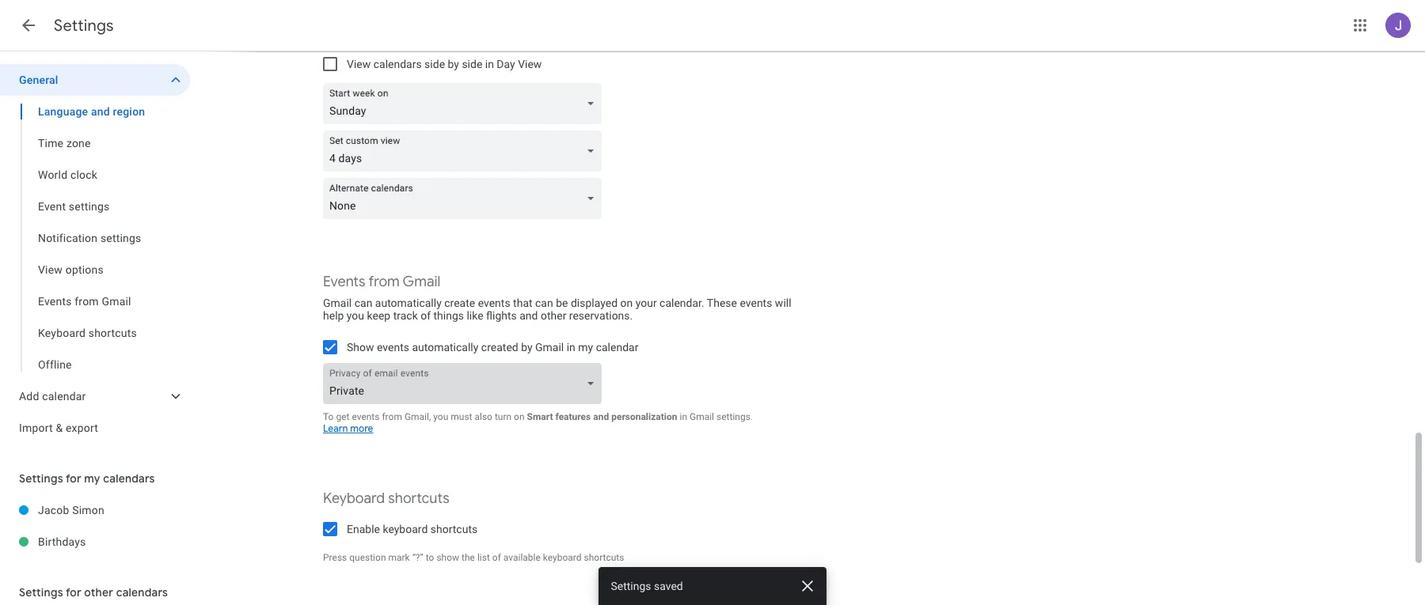 Task type: locate. For each thing, give the bounding box(es) containing it.
2 vertical spatial and
[[593, 412, 609, 423]]

calendar down reservations.
[[596, 341, 638, 354]]

time
[[38, 137, 64, 150]]

general tree item
[[0, 64, 190, 96]]

0 vertical spatial for
[[66, 472, 81, 486]]

notification
[[38, 232, 98, 245]]

zone
[[66, 137, 91, 150]]

keyboard shortcuts up enable
[[323, 490, 450, 508]]

that
[[513, 297, 532, 310]]

other right that
[[541, 310, 566, 322]]

turn
[[495, 412, 512, 423]]

to
[[426, 553, 434, 564]]

0 horizontal spatial keyboard
[[38, 327, 86, 340]]

events left that
[[478, 297, 510, 310]]

0 horizontal spatial you
[[347, 310, 364, 322]]

calendar.
[[660, 297, 704, 310]]

and
[[91, 105, 110, 118], [520, 310, 538, 322], [593, 412, 609, 423]]

0 horizontal spatial can
[[354, 297, 372, 310]]

jacob simon tree item
[[0, 495, 190, 526]]

settings saved
[[611, 580, 683, 593]]

settings down birthdays
[[19, 586, 63, 600]]

on left your
[[620, 297, 633, 310]]

1 vertical spatial automatically
[[412, 341, 479, 354]]

1 horizontal spatial events
[[323, 273, 365, 291]]

options
[[65, 264, 104, 276]]

2 vertical spatial in
[[680, 412, 687, 423]]

by right created
[[521, 341, 532, 354]]

help
[[323, 310, 344, 322]]

show
[[347, 341, 374, 354]]

automatically
[[375, 297, 442, 310], [412, 341, 479, 354]]

birthdays
[[38, 536, 86, 549]]

for up jacob simon
[[66, 472, 81, 486]]

offline
[[38, 359, 72, 371]]

1 horizontal spatial of
[[492, 553, 501, 564]]

keyboard up mark
[[383, 523, 428, 536]]

1 horizontal spatial in
[[567, 341, 575, 354]]

events right get
[[352, 412, 380, 423]]

1 horizontal spatial on
[[620, 297, 633, 310]]

automatically left 'create'
[[375, 297, 442, 310]]

on right turn
[[514, 412, 525, 423]]

1 horizontal spatial keyboard
[[543, 553, 582, 564]]

more
[[350, 423, 373, 435]]

gmail down be
[[535, 341, 564, 354]]

reservations.
[[569, 310, 633, 322]]

view options
[[38, 264, 104, 276]]

mark
[[388, 553, 410, 564]]

and left region
[[91, 105, 110, 118]]

other
[[541, 310, 566, 322], [84, 586, 113, 600]]

tree containing general
[[0, 64, 190, 444]]

gmail left keep
[[323, 297, 352, 310]]

0 vertical spatial calendar
[[596, 341, 638, 354]]

the
[[462, 553, 475, 564]]

1 vertical spatial from
[[75, 295, 99, 308]]

on
[[620, 297, 633, 310], [514, 412, 525, 423]]

gmail inside to get events from gmail, you must also turn on smart features and personalization in gmail settings. learn more
[[690, 412, 714, 423]]

0 horizontal spatial and
[[91, 105, 110, 118]]

1 horizontal spatial calendar
[[596, 341, 638, 354]]

2 horizontal spatial and
[[593, 412, 609, 423]]

from up keep
[[368, 273, 400, 291]]

can right help
[[354, 297, 372, 310]]

1 horizontal spatial view
[[347, 58, 371, 70]]

in
[[485, 58, 494, 70], [567, 341, 575, 354], [680, 412, 687, 423]]

settings for other calendars
[[19, 586, 168, 600]]

group
[[0, 96, 190, 381]]

you right help
[[347, 310, 364, 322]]

gmail left settings.
[[690, 412, 714, 423]]

1 vertical spatial calendar
[[42, 390, 86, 403]]

you inside to get events from gmail, you must also turn on smart features and personalization in gmail settings. learn more
[[433, 412, 448, 423]]

flights
[[486, 310, 517, 322]]

events for events from gmail gmail can automatically create events that can be displayed on your calendar. these events will help you keep track of things like flights and other reservations.
[[323, 273, 365, 291]]

0 vertical spatial and
[[91, 105, 110, 118]]

0 horizontal spatial in
[[485, 58, 494, 70]]

0 horizontal spatial of
[[421, 310, 431, 322]]

1 horizontal spatial side
[[462, 58, 482, 70]]

0 vertical spatial keyboard shortcuts
[[38, 327, 137, 340]]

shortcuts up settings saved
[[584, 553, 624, 564]]

gmail
[[403, 273, 440, 291], [102, 295, 131, 308], [323, 297, 352, 310], [535, 341, 564, 354], [690, 412, 714, 423]]

in inside to get events from gmail, you must also turn on smart features and personalization in gmail settings. learn more
[[680, 412, 687, 423]]

can
[[354, 297, 372, 310], [535, 297, 553, 310]]

0 vertical spatial on
[[620, 297, 633, 310]]

"?"
[[412, 553, 423, 564]]

day
[[497, 58, 515, 70]]

be
[[556, 297, 568, 310]]

language and region
[[38, 105, 145, 118]]

for down birthdays
[[66, 586, 81, 600]]

0 horizontal spatial side
[[424, 58, 445, 70]]

keyboard shortcuts down events from gmail
[[38, 327, 137, 340]]

my
[[578, 341, 593, 354], [84, 472, 100, 486]]

events inside "group"
[[38, 295, 72, 308]]

0 vertical spatial keyboard
[[38, 327, 86, 340]]

settings for settings
[[54, 16, 114, 36]]

in left day at the left
[[485, 58, 494, 70]]

like
[[467, 310, 483, 322]]

0 vertical spatial settings
[[69, 200, 110, 213]]

0 horizontal spatial keyboard shortcuts
[[38, 327, 137, 340]]

&
[[56, 422, 63, 435]]

1 vertical spatial other
[[84, 586, 113, 600]]

settings for settings for my calendars
[[19, 472, 63, 486]]

also
[[475, 412, 492, 423]]

1 vertical spatial keyboard shortcuts
[[323, 490, 450, 508]]

1 horizontal spatial and
[[520, 310, 538, 322]]

other inside events from gmail gmail can automatically create events that can be displayed on your calendar. these events will help you keep track of things like flights and other reservations.
[[541, 310, 566, 322]]

from inside to get events from gmail, you must also turn on smart features and personalization in gmail settings. learn more
[[382, 412, 402, 423]]

keyboard up enable
[[323, 490, 385, 508]]

0 horizontal spatial other
[[84, 586, 113, 600]]

shortcuts up show
[[431, 523, 478, 536]]

settings right go back image
[[54, 16, 114, 36]]

1 vertical spatial by
[[521, 341, 532, 354]]

keyboard up offline
[[38, 327, 86, 340]]

0 vertical spatial other
[[541, 310, 566, 322]]

my up jacob simon tree item
[[84, 472, 100, 486]]

1 horizontal spatial can
[[535, 297, 553, 310]]

0 vertical spatial events
[[323, 273, 365, 291]]

of
[[421, 310, 431, 322], [492, 553, 501, 564]]

in right personalization at the bottom
[[680, 412, 687, 423]]

automatically down things
[[412, 341, 479, 354]]

my down reservations.
[[578, 341, 593, 354]]

go back image
[[19, 16, 38, 35]]

view for view calendars side by side in day view
[[347, 58, 371, 70]]

tree
[[0, 64, 190, 444]]

0 vertical spatial keyboard
[[383, 523, 428, 536]]

settings for event settings
[[69, 200, 110, 213]]

0 horizontal spatial on
[[514, 412, 525, 423]]

keyboard
[[383, 523, 428, 536], [543, 553, 582, 564]]

events inside events from gmail gmail can automatically create events that can be displayed on your calendar. these events will help you keep track of things like flights and other reservations.
[[323, 273, 365, 291]]

0 vertical spatial calendars
[[373, 58, 422, 70]]

1 horizontal spatial you
[[433, 412, 448, 423]]

and right flights at the bottom left
[[520, 310, 538, 322]]

0 horizontal spatial view
[[38, 264, 63, 276]]

0 vertical spatial you
[[347, 310, 364, 322]]

events
[[323, 273, 365, 291], [38, 295, 72, 308]]

keyboard right available at bottom left
[[543, 553, 582, 564]]

2 for from the top
[[66, 586, 81, 600]]

1 vertical spatial settings
[[100, 232, 141, 245]]

settings for settings saved
[[611, 580, 652, 593]]

settings up notification settings
[[69, 200, 110, 213]]

1 vertical spatial of
[[492, 553, 501, 564]]

events up help
[[323, 273, 365, 291]]

events
[[478, 297, 510, 310], [740, 297, 772, 310], [377, 341, 409, 354], [352, 412, 380, 423]]

None field
[[323, 83, 608, 124], [323, 131, 608, 172], [323, 178, 608, 219], [323, 363, 608, 405], [323, 83, 608, 124], [323, 131, 608, 172], [323, 178, 608, 219], [323, 363, 608, 405]]

1 vertical spatial keyboard
[[323, 490, 385, 508]]

2 vertical spatial from
[[382, 412, 402, 423]]

0 vertical spatial my
[[578, 341, 593, 354]]

you
[[347, 310, 364, 322], [433, 412, 448, 423]]

settings for settings for other calendars
[[19, 586, 63, 600]]

from down options
[[75, 295, 99, 308]]

from left gmail,
[[382, 412, 402, 423]]

export
[[66, 422, 98, 435]]

simon
[[72, 504, 104, 517]]

you left must
[[433, 412, 448, 423]]

keyboard shortcuts
[[38, 327, 137, 340], [323, 490, 450, 508]]

create
[[444, 297, 475, 310]]

1 vertical spatial events
[[38, 295, 72, 308]]

0 horizontal spatial keyboard
[[383, 523, 428, 536]]

1 for from the top
[[66, 472, 81, 486]]

1 vertical spatial in
[[567, 341, 575, 354]]

settings up options
[[100, 232, 141, 245]]

0 horizontal spatial events
[[38, 295, 72, 308]]

learn
[[323, 423, 348, 435]]

by left day at the left
[[448, 58, 459, 70]]

calendar up the "&"
[[42, 390, 86, 403]]

settings
[[69, 200, 110, 213], [100, 232, 141, 245]]

1 vertical spatial on
[[514, 412, 525, 423]]

in down reservations.
[[567, 341, 575, 354]]

1 vertical spatial and
[[520, 310, 538, 322]]

1 vertical spatial you
[[433, 412, 448, 423]]

0 vertical spatial from
[[368, 273, 400, 291]]

keyboard inside "group"
[[38, 327, 86, 340]]

must
[[451, 412, 472, 423]]

events for events from gmail
[[38, 295, 72, 308]]

calendar
[[596, 341, 638, 354], [42, 390, 86, 403]]

shortcuts down events from gmail
[[88, 327, 137, 340]]

calendars
[[373, 58, 422, 70], [103, 472, 155, 486], [116, 586, 168, 600]]

to
[[323, 412, 334, 423]]

press question mark "?" to show the list of available keyboard shortcuts
[[323, 553, 624, 564]]

of right list
[[492, 553, 501, 564]]

2 horizontal spatial in
[[680, 412, 687, 423]]

1 vertical spatial calendars
[[103, 472, 155, 486]]

on inside events from gmail gmail can automatically create events that can be displayed on your calendar. these events will help you keep track of things like flights and other reservations.
[[620, 297, 633, 310]]

0 vertical spatial automatically
[[375, 297, 442, 310]]

can left be
[[535, 297, 553, 310]]

settings left saved
[[611, 580, 652, 593]]

0 vertical spatial by
[[448, 58, 459, 70]]

and right features
[[593, 412, 609, 423]]

1 vertical spatial for
[[66, 586, 81, 600]]

from inside events from gmail gmail can automatically create events that can be displayed on your calendar. these events will help you keep track of things like flights and other reservations.
[[368, 273, 400, 291]]

of inside events from gmail gmail can automatically create events that can be displayed on your calendar. these events will help you keep track of things like flights and other reservations.
[[421, 310, 431, 322]]

view inside "group"
[[38, 264, 63, 276]]

shortcuts
[[88, 327, 137, 340], [388, 490, 450, 508], [431, 523, 478, 536], [584, 553, 624, 564]]

learn more link
[[323, 423, 373, 435]]

side
[[424, 58, 445, 70], [462, 58, 482, 70]]

show
[[437, 553, 459, 564]]

by
[[448, 58, 459, 70], [521, 341, 532, 354]]

settings
[[54, 16, 114, 36], [19, 472, 63, 486], [611, 580, 652, 593], [19, 586, 63, 600]]

0 horizontal spatial my
[[84, 472, 100, 486]]

jacob
[[38, 504, 69, 517]]

enable keyboard shortcuts
[[347, 523, 478, 536]]

other down the "birthdays" tree item
[[84, 586, 113, 600]]

2 vertical spatial calendars
[[116, 586, 168, 600]]

0 horizontal spatial by
[[448, 58, 459, 70]]

settings up jacob
[[19, 472, 63, 486]]

2 side from the left
[[462, 58, 482, 70]]

1 horizontal spatial other
[[541, 310, 566, 322]]

of right track
[[421, 310, 431, 322]]

view
[[347, 58, 371, 70], [518, 58, 542, 70], [38, 264, 63, 276]]

events down view options at the top of page
[[38, 295, 72, 308]]

0 vertical spatial of
[[421, 310, 431, 322]]

notification settings
[[38, 232, 141, 245]]

settings for my calendars
[[19, 472, 155, 486]]



Task type: vqa. For each thing, say whether or not it's contained in the screenshot.
WILL
yes



Task type: describe. For each thing, give the bounding box(es) containing it.
from for events from gmail gmail can automatically create events that can be displayed on your calendar. these events will help you keep track of things like flights and other reservations.
[[368, 273, 400, 291]]

smart
[[527, 412, 553, 423]]

gmail up track
[[403, 273, 440, 291]]

settings for my calendars tree
[[0, 495, 190, 558]]

world clock
[[38, 169, 97, 181]]

2 horizontal spatial view
[[518, 58, 542, 70]]

event settings
[[38, 200, 110, 213]]

track
[[393, 310, 418, 322]]

question
[[349, 553, 386, 564]]

automatically inside events from gmail gmail can automatically create events that can be displayed on your calendar. these events will help you keep track of things like flights and other reservations.
[[375, 297, 442, 310]]

view for view options
[[38, 264, 63, 276]]

events from gmail
[[38, 295, 131, 308]]

these
[[707, 297, 737, 310]]

to get events from gmail, you must also turn on smart features and personalization in gmail settings. learn more
[[323, 412, 753, 435]]

1 can from the left
[[354, 297, 372, 310]]

show events automatically created by gmail in my calendar
[[347, 341, 638, 354]]

shortcuts inside "group"
[[88, 327, 137, 340]]

time zone
[[38, 137, 91, 150]]

1 horizontal spatial keyboard
[[323, 490, 385, 508]]

on inside to get events from gmail, you must also turn on smart features and personalization in gmail settings. learn more
[[514, 412, 525, 423]]

saved
[[654, 580, 683, 593]]

created
[[481, 341, 518, 354]]

1 horizontal spatial my
[[578, 341, 593, 354]]

you inside events from gmail gmail can automatically create events that can be displayed on your calendar. these events will help you keep track of things like flights and other reservations.
[[347, 310, 364, 322]]

language
[[38, 105, 88, 118]]

import & export
[[19, 422, 98, 435]]

general
[[19, 74, 58, 86]]

world
[[38, 169, 67, 181]]

jacob simon
[[38, 504, 104, 517]]

gmail down options
[[102, 295, 131, 308]]

personalization
[[611, 412, 677, 423]]

add
[[19, 390, 39, 403]]

and inside events from gmail gmail can automatically create events that can be displayed on your calendar. these events will help you keep track of things like flights and other reservations.
[[520, 310, 538, 322]]

keyboard shortcuts inside "group"
[[38, 327, 137, 340]]

clock
[[70, 169, 97, 181]]

things
[[433, 310, 464, 322]]

press
[[323, 553, 347, 564]]

birthdays link
[[38, 526, 190, 558]]

birthdays tree item
[[0, 526, 190, 558]]

events right show
[[377, 341, 409, 354]]

1 horizontal spatial keyboard shortcuts
[[323, 490, 450, 508]]

settings.
[[716, 412, 753, 423]]

for for my
[[66, 472, 81, 486]]

events inside to get events from gmail, you must also turn on smart features and personalization in gmail settings. learn more
[[352, 412, 380, 423]]

2 can from the left
[[535, 297, 553, 310]]

calendars for settings for other calendars
[[116, 586, 168, 600]]

your
[[635, 297, 657, 310]]

shortcuts up enable keyboard shortcuts
[[388, 490, 450, 508]]

group containing language and region
[[0, 96, 190, 381]]

view calendars side by side in day view
[[347, 58, 542, 70]]

calendars for settings for my calendars
[[103, 472, 155, 486]]

1 horizontal spatial by
[[521, 341, 532, 354]]

enable
[[347, 523, 380, 536]]

for for other
[[66, 586, 81, 600]]

from for events from gmail
[[75, 295, 99, 308]]

and inside "group"
[[91, 105, 110, 118]]

will
[[775, 297, 791, 310]]

1 side from the left
[[424, 58, 445, 70]]

1 vertical spatial my
[[84, 472, 100, 486]]

settings for notification settings
[[100, 232, 141, 245]]

get
[[336, 412, 349, 423]]

list
[[477, 553, 490, 564]]

0 vertical spatial in
[[485, 58, 494, 70]]

features
[[555, 412, 591, 423]]

add calendar
[[19, 390, 86, 403]]

settings heading
[[54, 16, 114, 36]]

and inside to get events from gmail, you must also turn on smart features and personalization in gmail settings. learn more
[[593, 412, 609, 423]]

0 horizontal spatial calendar
[[42, 390, 86, 403]]

import
[[19, 422, 53, 435]]

event
[[38, 200, 66, 213]]

available
[[503, 553, 541, 564]]

keep
[[367, 310, 390, 322]]

1 vertical spatial keyboard
[[543, 553, 582, 564]]

events from gmail gmail can automatically create events that can be displayed on your calendar. these events will help you keep track of things like flights and other reservations.
[[323, 273, 791, 322]]

gmail,
[[404, 412, 431, 423]]

events left will
[[740, 297, 772, 310]]

displayed
[[571, 297, 618, 310]]

region
[[113, 105, 145, 118]]



